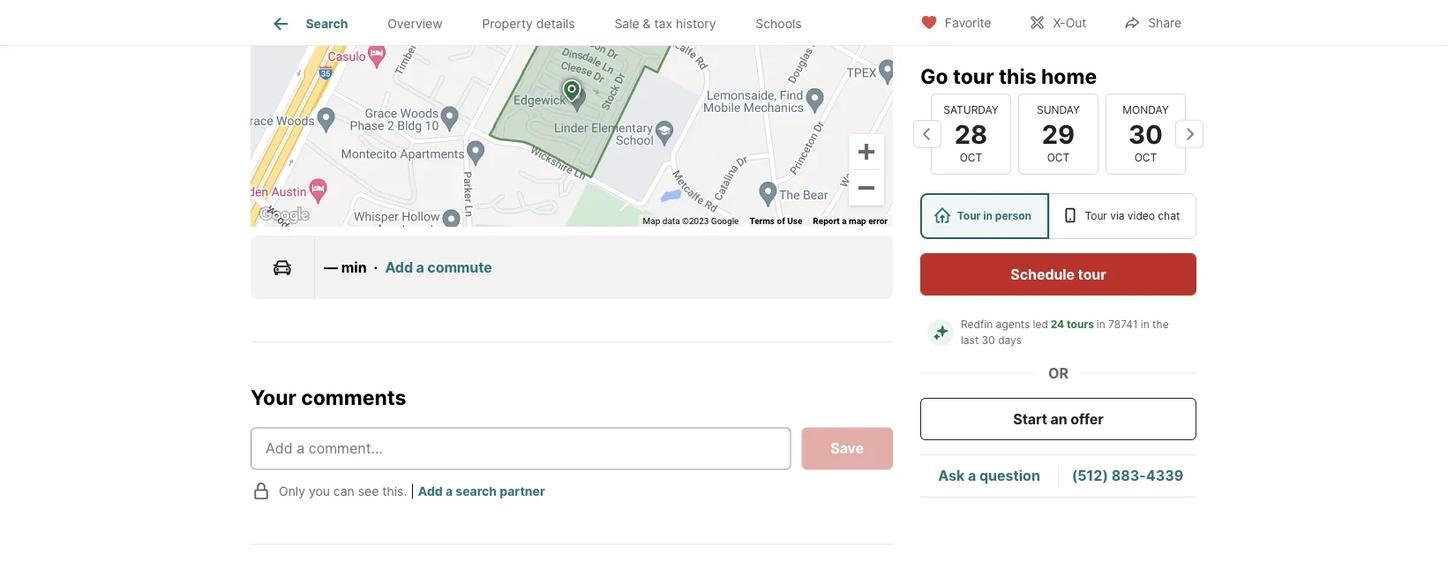 Task type: locate. For each thing, give the bounding box(es) containing it.
oct for 29
[[1047, 151, 1070, 164]]

start
[[1013, 410, 1048, 428]]

tour for schedule
[[1078, 266, 1106, 283]]

Add a comment... text field
[[266, 439, 776, 460]]

oct down 28
[[960, 151, 983, 164]]

search
[[456, 484, 497, 499]]

2 horizontal spatial oct
[[1135, 151, 1157, 164]]

start an offer button
[[921, 398, 1197, 440]]

overview
[[388, 16, 443, 31]]

2 horizontal spatial in
[[1141, 318, 1150, 331]]

your
[[251, 385, 296, 410]]

commute
[[427, 259, 492, 276]]

map
[[849, 216, 866, 227]]

None button
[[931, 93, 1011, 175], [1018, 93, 1099, 175], [1106, 93, 1186, 175], [931, 93, 1011, 175], [1018, 93, 1099, 175], [1106, 93, 1186, 175]]

— min · add a commute
[[324, 259, 492, 276]]

tour up saturday
[[953, 64, 994, 88]]

0 horizontal spatial 30
[[982, 334, 995, 347]]

0 horizontal spatial tour
[[957, 210, 981, 222]]

next image
[[1176, 120, 1204, 148]]

terms of use
[[750, 216, 803, 227]]

sale & tax history tab
[[595, 3, 736, 45]]

oct down 29
[[1047, 151, 1070, 164]]

add
[[385, 259, 413, 276], [418, 484, 443, 499]]

tour inside tour in person option
[[957, 210, 981, 222]]

menu bar
[[259, 0, 408, 24]]

out
[[1066, 15, 1087, 30]]

sunday 29 oct
[[1037, 103, 1080, 164]]

history
[[676, 16, 716, 31]]

1 vertical spatial tour
[[1078, 266, 1106, 283]]

use
[[787, 216, 803, 227]]

x-out
[[1053, 15, 1087, 30]]

in inside option
[[983, 210, 993, 222]]

0 horizontal spatial in
[[983, 210, 993, 222]]

property details
[[482, 16, 575, 31]]

—
[[324, 259, 338, 276]]

see
[[358, 484, 379, 499]]

ask
[[938, 467, 965, 484]]

in
[[983, 210, 993, 222], [1097, 318, 1106, 331], [1141, 318, 1150, 331]]

oct
[[960, 151, 983, 164], [1047, 151, 1070, 164], [1135, 151, 1157, 164]]

a left map
[[842, 216, 847, 227]]

tour inside tour via video chat option
[[1085, 210, 1107, 222]]

a left search at left bottom
[[446, 484, 453, 499]]

tour in person
[[957, 210, 1032, 222]]

a right 'ask'
[[968, 467, 976, 484]]

tour left via
[[1085, 210, 1107, 222]]

details
[[536, 16, 575, 31]]

oct down monday
[[1135, 151, 1157, 164]]

24
[[1051, 318, 1065, 331]]

tour for tour in person
[[957, 210, 981, 222]]

map region
[[113, 0, 1017, 299]]

list box containing tour in person
[[921, 193, 1197, 239]]

0 horizontal spatial add
[[385, 259, 413, 276]]

1 horizontal spatial add
[[418, 484, 443, 499]]

©2023
[[682, 216, 709, 227]]

add right ·
[[385, 259, 413, 276]]

1 horizontal spatial oct
[[1047, 151, 1070, 164]]

add a commute button
[[385, 257, 492, 278]]

property
[[482, 16, 533, 31]]

tour
[[957, 210, 981, 222], [1085, 210, 1107, 222]]

oct inside the sunday 29 oct
[[1047, 151, 1070, 164]]

1 horizontal spatial 30
[[1129, 118, 1163, 149]]

chat
[[1158, 210, 1180, 222]]

in left the at the bottom right of page
[[1141, 318, 1150, 331]]

0 vertical spatial 30
[[1129, 118, 1163, 149]]

google image
[[255, 204, 313, 227]]

2 oct from the left
[[1047, 151, 1070, 164]]

go tour this home
[[921, 64, 1097, 88]]

in left person
[[983, 210, 993, 222]]

30 right last
[[982, 334, 995, 347]]

tour in person option
[[921, 193, 1049, 239]]

tab list
[[251, 0, 836, 45]]

1 horizontal spatial tour
[[1085, 210, 1107, 222]]

2 tour from the left
[[1085, 210, 1107, 222]]

a
[[842, 216, 847, 227], [416, 259, 424, 276], [968, 467, 976, 484], [446, 484, 453, 499]]

3 oct from the left
[[1135, 151, 1157, 164]]

tour
[[953, 64, 994, 88], [1078, 266, 1106, 283]]

tour via video chat
[[1085, 210, 1180, 222]]

4339
[[1146, 467, 1184, 484]]

property details tab
[[462, 3, 595, 45]]

30
[[1129, 118, 1163, 149], [982, 334, 995, 347]]

comments
[[301, 385, 406, 410]]

in right tours
[[1097, 318, 1106, 331]]

0 horizontal spatial tour
[[953, 64, 994, 88]]

tour right the schedule
[[1078, 266, 1106, 283]]

1 vertical spatial 30
[[982, 334, 995, 347]]

schedule
[[1011, 266, 1075, 283]]

oct inside monday 30 oct
[[1135, 151, 1157, 164]]

30 down monday
[[1129, 118, 1163, 149]]

add right |
[[418, 484, 443, 499]]

tour inside button
[[1078, 266, 1106, 283]]

map data ©2023 google
[[643, 216, 739, 227]]

last
[[961, 334, 979, 347]]

schools
[[756, 16, 802, 31]]

1 oct from the left
[[960, 151, 983, 164]]

partner
[[500, 484, 545, 499]]

add a search partner button
[[418, 484, 545, 499]]

your comments
[[251, 385, 406, 410]]

0 vertical spatial tour
[[953, 64, 994, 88]]

agents
[[996, 318, 1030, 331]]

0 horizontal spatial oct
[[960, 151, 983, 164]]

report
[[813, 216, 840, 227]]

oct inside saturday 28 oct
[[960, 151, 983, 164]]

tour left person
[[957, 210, 981, 222]]

list box
[[921, 193, 1197, 239]]

1 tour from the left
[[957, 210, 981, 222]]

1 horizontal spatial tour
[[1078, 266, 1106, 283]]



Task type: describe. For each thing, give the bounding box(es) containing it.
in inside in the last 30 days
[[1141, 318, 1150, 331]]

| add a search partner
[[411, 484, 545, 499]]

or
[[1048, 365, 1069, 382]]

video
[[1128, 210, 1155, 222]]

via
[[1110, 210, 1125, 222]]

share button
[[1109, 4, 1197, 40]]

save
[[831, 441, 864, 458]]

oct for 28
[[960, 151, 983, 164]]

overview tab
[[368, 3, 462, 45]]

0 vertical spatial add
[[385, 259, 413, 276]]

tax
[[654, 16, 673, 31]]

only you can see this.
[[279, 484, 407, 499]]

question
[[980, 467, 1040, 484]]

favorite
[[945, 15, 991, 30]]

|
[[411, 484, 415, 499]]

30 inside in the last 30 days
[[982, 334, 995, 347]]

tour for go
[[953, 64, 994, 88]]

of
[[777, 216, 785, 227]]

days
[[998, 334, 1022, 347]]

search
[[306, 16, 348, 31]]

tours
[[1067, 318, 1094, 331]]

google
[[711, 216, 739, 227]]

(512) 883-4339
[[1072, 467, 1184, 484]]

report a map error
[[813, 216, 888, 227]]

previous image
[[913, 120, 942, 148]]

error
[[869, 216, 888, 227]]

1 horizontal spatial in
[[1097, 318, 1106, 331]]

terms
[[750, 216, 775, 227]]

this
[[999, 64, 1037, 88]]

redfin agents led 24 tours in 78741
[[961, 318, 1138, 331]]

go
[[921, 64, 948, 88]]

sunday
[[1037, 103, 1080, 116]]

tour via video chat option
[[1049, 193, 1197, 239]]

report a map error link
[[813, 216, 888, 227]]

·
[[374, 259, 378, 276]]

you
[[309, 484, 330, 499]]

(512)
[[1072, 467, 1108, 484]]

search link
[[270, 13, 348, 34]]

data
[[663, 216, 680, 227]]

an
[[1051, 410, 1068, 428]]

person
[[995, 210, 1032, 222]]

sale & tax history
[[615, 16, 716, 31]]

monday
[[1123, 103, 1169, 116]]

ask a question
[[938, 467, 1040, 484]]

this.
[[382, 484, 407, 499]]

in the last 30 days
[[961, 318, 1172, 347]]

1 vertical spatial add
[[418, 484, 443, 499]]

saturday 28 oct
[[944, 103, 999, 164]]

oct for 30
[[1135, 151, 1157, 164]]

led
[[1033, 318, 1048, 331]]

map
[[643, 216, 660, 227]]

redfin
[[961, 318, 993, 331]]

only
[[279, 484, 305, 499]]

min
[[341, 259, 367, 276]]

schedule tour button
[[921, 253, 1197, 296]]

schools tab
[[736, 3, 822, 45]]

monday 30 oct
[[1123, 103, 1169, 164]]

x-
[[1053, 15, 1066, 30]]

home
[[1041, 64, 1097, 88]]

offer
[[1071, 410, 1104, 428]]

start an offer
[[1013, 410, 1104, 428]]

save button
[[802, 428, 893, 471]]

favorite button
[[905, 4, 1007, 40]]

28
[[955, 118, 988, 149]]

78741
[[1109, 318, 1138, 331]]

(512) 883-4339 link
[[1072, 467, 1184, 484]]

saturday
[[944, 103, 999, 116]]

sale
[[615, 16, 640, 31]]

schedule tour
[[1011, 266, 1106, 283]]

883-
[[1112, 467, 1146, 484]]

x-out button
[[1014, 4, 1102, 40]]

the
[[1153, 318, 1169, 331]]

30 inside monday 30 oct
[[1129, 118, 1163, 149]]

a left commute
[[416, 259, 424, 276]]

share
[[1148, 15, 1182, 30]]

29
[[1042, 118, 1075, 149]]

tour for tour via video chat
[[1085, 210, 1107, 222]]

terms of use link
[[750, 216, 803, 227]]

tab list containing search
[[251, 0, 836, 45]]

can
[[333, 484, 355, 499]]

ask a question link
[[938, 467, 1040, 484]]

&
[[643, 16, 651, 31]]



Task type: vqa. For each thing, say whether or not it's contained in the screenshot.
Tour via video chat Tour
yes



